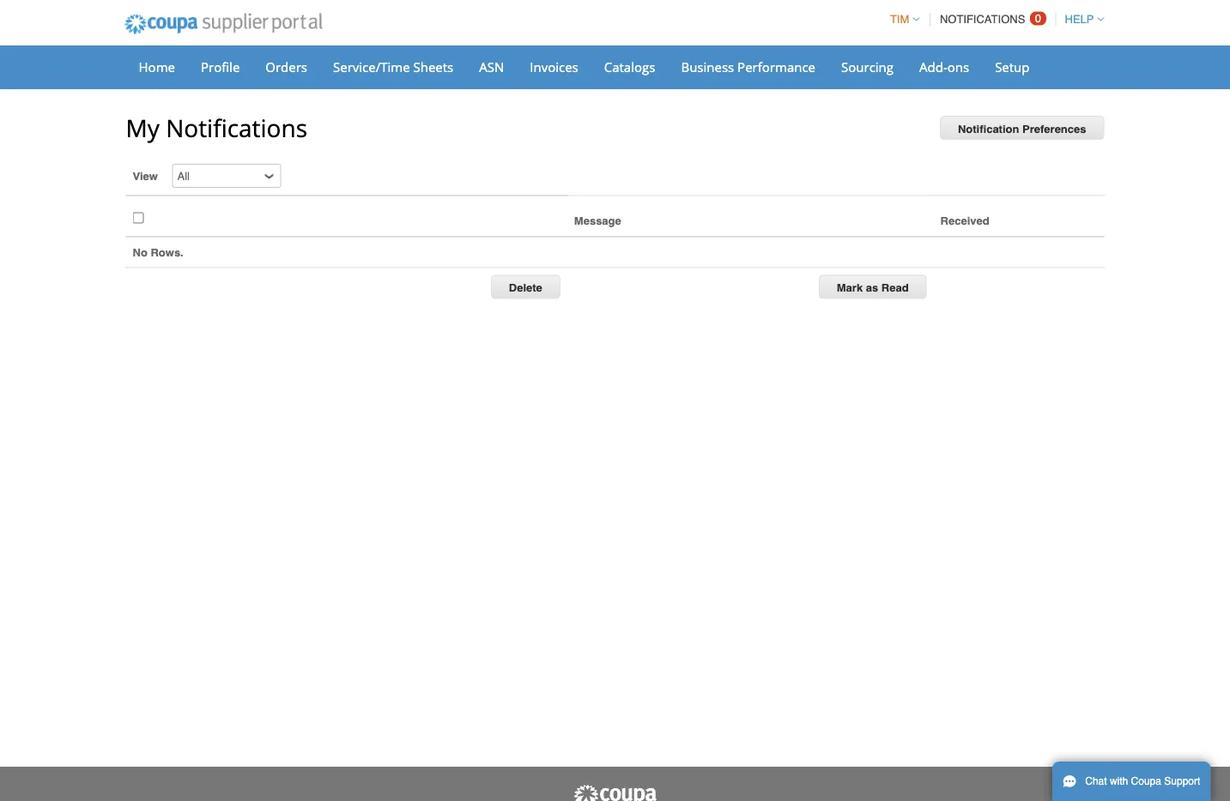 Task type: vqa. For each thing, say whether or not it's contained in the screenshot.
the top notifications
yes



Task type: locate. For each thing, give the bounding box(es) containing it.
setup link
[[984, 54, 1041, 80]]

support
[[1164, 776, 1201, 788]]

0 horizontal spatial coupa supplier portal image
[[113, 3, 334, 46]]

my
[[126, 112, 160, 144]]

notification preferences link
[[940, 116, 1105, 140]]

service/time
[[333, 58, 410, 76]]

catalogs link
[[593, 54, 667, 80]]

performance
[[738, 58, 816, 76]]

0 vertical spatial notifications
[[940, 13, 1025, 26]]

ons
[[948, 58, 969, 76]]

1 vertical spatial notifications
[[166, 112, 307, 144]]

delete button
[[491, 275, 560, 299]]

delete
[[509, 281, 542, 294]]

notification preferences
[[958, 122, 1086, 135]]

help link
[[1057, 13, 1105, 26]]

orders
[[266, 58, 307, 76]]

invoices
[[530, 58, 578, 76]]

service/time sheets
[[333, 58, 454, 76]]

coupa supplier portal image
[[113, 3, 334, 46], [572, 785, 658, 802]]

received
[[941, 215, 990, 227]]

chat with coupa support button
[[1053, 762, 1211, 802]]

0 vertical spatial coupa supplier portal image
[[113, 3, 334, 46]]

service/time sheets link
[[322, 54, 465, 80]]

as
[[866, 281, 878, 294]]

navigation
[[882, 3, 1105, 36]]

add-
[[919, 58, 948, 76]]

navigation containing notifications 0
[[882, 3, 1105, 36]]

None checkbox
[[133, 207, 144, 229]]

view
[[133, 170, 158, 182]]

notifications 0
[[940, 12, 1041, 26]]

1 horizontal spatial notifications
[[940, 13, 1025, 26]]

setup
[[995, 58, 1030, 76]]

notifications
[[940, 13, 1025, 26], [166, 112, 307, 144]]

coupa
[[1131, 776, 1162, 788]]

mark
[[837, 281, 863, 294]]

notifications up the ons
[[940, 13, 1025, 26]]

notifications down profile link
[[166, 112, 307, 144]]

1 horizontal spatial coupa supplier portal image
[[572, 785, 658, 802]]

chat
[[1085, 776, 1107, 788]]

no
[[133, 246, 148, 259]]

sourcing
[[841, 58, 894, 76]]

tim link
[[882, 13, 920, 26]]



Task type: describe. For each thing, give the bounding box(es) containing it.
business performance link
[[670, 54, 827, 80]]

no rows.
[[133, 246, 183, 259]]

add-ons
[[919, 58, 969, 76]]

tim
[[890, 13, 909, 26]]

orders link
[[254, 54, 319, 80]]

rows.
[[151, 246, 183, 259]]

invoices link
[[519, 54, 590, 80]]

notification
[[958, 122, 1019, 135]]

help
[[1065, 13, 1094, 26]]

asn
[[479, 58, 504, 76]]

notifications inside notifications 0
[[940, 13, 1025, 26]]

business performance
[[681, 58, 816, 76]]

message
[[574, 215, 621, 227]]

preferences
[[1023, 122, 1086, 135]]

chat with coupa support
[[1085, 776, 1201, 788]]

add-ons link
[[908, 54, 981, 80]]

1 vertical spatial coupa supplier portal image
[[572, 785, 658, 802]]

0
[[1035, 12, 1041, 25]]

read
[[882, 281, 909, 294]]

with
[[1110, 776, 1128, 788]]

my notifications
[[126, 112, 307, 144]]

mark as read button
[[819, 275, 927, 299]]

profile
[[201, 58, 240, 76]]

business
[[681, 58, 734, 76]]

mark as read
[[837, 281, 909, 294]]

sourcing link
[[830, 54, 905, 80]]

sheets
[[413, 58, 454, 76]]

asn link
[[468, 54, 515, 80]]

0 horizontal spatial notifications
[[166, 112, 307, 144]]

home
[[139, 58, 175, 76]]

catalogs
[[604, 58, 655, 76]]

profile link
[[190, 54, 251, 80]]

home link
[[127, 54, 186, 80]]



